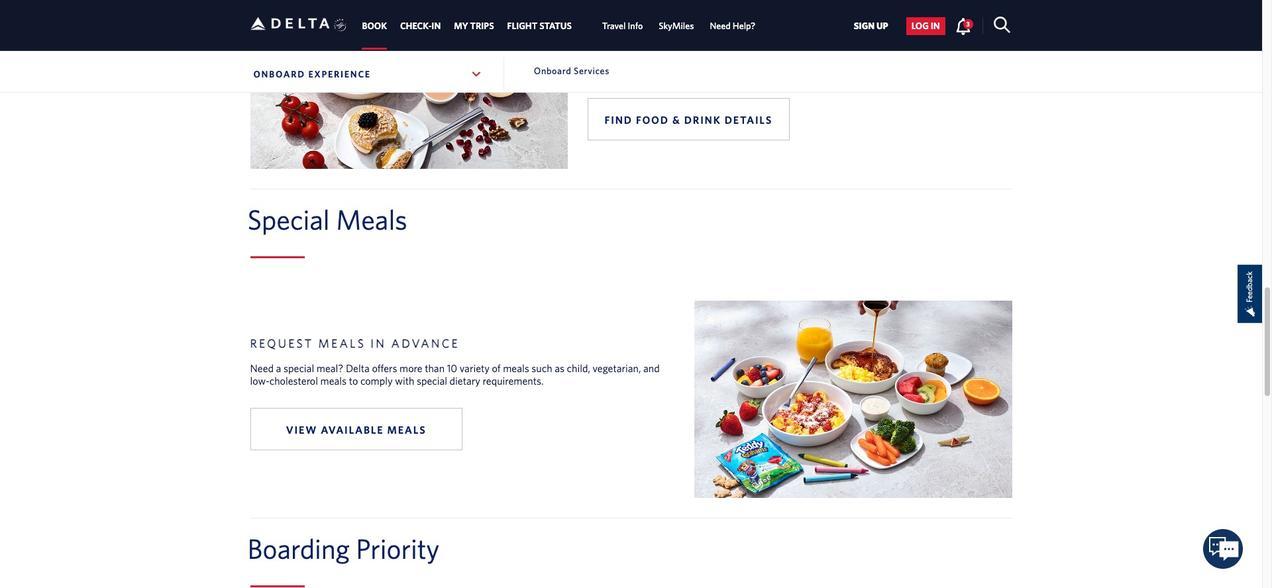 Task type: locate. For each thing, give the bounding box(es) containing it.
2 horizontal spatial meals
[[673, 18, 699, 30]]

sign up
[[854, 21, 889, 31]]

cholesterol
[[270, 375, 318, 387]]

meals for request
[[319, 337, 366, 351]]

to inside the need a special meal? delta offers more than 10 variety of meals such as child, vegetarian, and low-cholesterol meals to comply with special dietary requirements.
[[349, 375, 358, 387]]

of
[[492, 363, 501, 375]]

beer
[[827, 18, 847, 30]]

view available meals
[[286, 424, 427, 436]]

a
[[276, 363, 281, 375]]

3 link
[[956, 17, 974, 34]]

2 vertical spatial to
[[349, 375, 358, 387]]

meals down meal?
[[321, 375, 347, 387]]

meals
[[673, 18, 699, 30], [503, 363, 529, 375], [321, 375, 347, 387]]

need help? link
[[710, 14, 756, 38]]

find
[[605, 114, 633, 126]]

advance
[[391, 337, 460, 351]]

1 vertical spatial meals
[[319, 337, 366, 351]]

in
[[371, 337, 387, 351]]

and inside the need a special meal? delta offers more than 10 variety of meals such as child, vegetarian, and low-cholesterol meals to comply with special dietary requirements.
[[644, 363, 660, 375]]

meals inside from chef-inspired meals and healthier snacks to craft beer and starbucks® coffee, our in- flight offerings are designed to help power your day.
[[673, 18, 699, 30]]

priority
[[356, 533, 440, 565]]

1 horizontal spatial special
[[417, 375, 447, 387]]

my trips link
[[454, 14, 494, 38]]

comply
[[361, 375, 393, 387]]

sign up link
[[849, 17, 894, 35]]

help?
[[733, 21, 756, 31]]

to
[[793, 18, 802, 30], [712, 34, 721, 46], [349, 375, 358, 387]]

3
[[967, 20, 970, 28]]

power
[[745, 34, 772, 46]]

onboard down delta air lines image
[[254, 69, 305, 80]]

2 vertical spatial meals
[[388, 424, 427, 436]]

message us image
[[1204, 530, 1244, 570]]

than
[[425, 363, 445, 375]]

need for need a special meal? delta offers more than 10 variety of meals such as child, vegetarian, and low-cholesterol meals to comply with special dietary requirements.
[[250, 363, 274, 375]]

0 horizontal spatial meals
[[321, 375, 347, 387]]

and up designed
[[701, 18, 718, 30]]

from chef-inspired meals and healthier snacks to craft beer and starbucks® coffee, our in- flight offerings are designed to help power your day.
[[588, 18, 981, 46]]

delta air lines image
[[250, 3, 330, 44]]

onboard inside dropdown button
[[254, 69, 305, 80]]

and
[[701, 18, 718, 30], [849, 18, 866, 30], [644, 363, 660, 375]]

&
[[673, 114, 681, 126]]

0 horizontal spatial need
[[250, 363, 274, 375]]

snacks
[[761, 18, 791, 30]]

to down delta
[[349, 375, 358, 387]]

special up cholesterol at the bottom of page
[[284, 363, 314, 375]]

need inside the need a special meal? delta offers more than 10 variety of meals such as child, vegetarian, and low-cholesterol meals to comply with special dietary requirements.
[[250, 363, 274, 375]]

flight
[[588, 34, 610, 46]]

special down than on the bottom of the page
[[417, 375, 447, 387]]

from
[[588, 18, 610, 30]]

log
[[912, 21, 929, 31]]

drink
[[685, 114, 722, 126]]

meals up requirements.
[[503, 363, 529, 375]]

in-
[[969, 18, 981, 30]]

0 vertical spatial need
[[710, 21, 731, 31]]

need
[[710, 21, 731, 31], [250, 363, 274, 375]]

to left help
[[712, 34, 721, 46]]

1 horizontal spatial onboard
[[534, 66, 572, 76]]

0 horizontal spatial and
[[644, 363, 660, 375]]

to left craft
[[793, 18, 802, 30]]

find food & drink details
[[605, 114, 773, 126]]

tab list containing book
[[356, 0, 764, 50]]

need up help
[[710, 21, 731, 31]]

in
[[931, 21, 940, 31]]

0 vertical spatial meals
[[336, 204, 407, 236]]

flight status
[[508, 21, 572, 31]]

my trips
[[454, 21, 494, 31]]

onboard
[[534, 66, 572, 76], [254, 69, 305, 80]]

need up low- on the left bottom
[[250, 363, 274, 375]]

tab list
[[356, 0, 764, 50]]

onboard for onboard experience
[[254, 69, 305, 80]]

and right 'vegetarian,'
[[644, 363, 660, 375]]

2 horizontal spatial to
[[793, 18, 802, 30]]

and right beer
[[849, 18, 866, 30]]

starbucks®
[[868, 18, 918, 30]]

food
[[636, 114, 669, 126]]

1 horizontal spatial and
[[701, 18, 718, 30]]

onboard left services
[[534, 66, 572, 76]]

book
[[362, 21, 387, 31]]

skymiles link
[[659, 14, 694, 38]]

need a special meal? delta offers more than 10 variety of meals such as child, vegetarian, and low-cholesterol meals to comply with special dietary requirements.
[[250, 363, 660, 387]]

1 horizontal spatial to
[[712, 34, 721, 46]]

travel info link
[[602, 14, 643, 38]]

sign
[[854, 21, 875, 31]]

log in
[[912, 21, 940, 31]]

info
[[628, 21, 643, 31]]

travel info
[[602, 21, 643, 31]]

designed
[[670, 34, 710, 46]]

0 vertical spatial to
[[793, 18, 802, 30]]

1 vertical spatial need
[[250, 363, 274, 375]]

dietary
[[450, 375, 481, 387]]

special
[[284, 363, 314, 375], [417, 375, 447, 387]]

0 horizontal spatial to
[[349, 375, 358, 387]]

1 horizontal spatial need
[[710, 21, 731, 31]]

onboard experience
[[254, 69, 371, 80]]

meals up designed
[[673, 18, 699, 30]]

0 horizontal spatial onboard
[[254, 69, 305, 80]]



Task type: describe. For each thing, give the bounding box(es) containing it.
experience
[[309, 69, 371, 80]]

1 horizontal spatial meals
[[503, 363, 529, 375]]

travel
[[602, 21, 626, 31]]

meals for special
[[336, 204, 407, 236]]

vegetarian,
[[593, 363, 641, 375]]

status
[[540, 21, 572, 31]]

variety
[[460, 363, 490, 375]]

details
[[725, 114, 773, 126]]

help
[[723, 34, 742, 46]]

chef-
[[613, 18, 635, 30]]

skyteam image
[[334, 5, 347, 46]]

low-
[[250, 375, 270, 387]]

child,
[[567, 363, 591, 375]]

available
[[321, 424, 384, 436]]

trips
[[470, 21, 494, 31]]

2 horizontal spatial and
[[849, 18, 866, 30]]

our
[[952, 18, 966, 30]]

are
[[654, 34, 668, 46]]

find food & drink details link
[[588, 98, 790, 140]]

flight status link
[[508, 14, 572, 38]]

offers
[[372, 363, 397, 375]]

onboard experience button
[[250, 58, 486, 91]]

check-in
[[400, 21, 441, 31]]

request
[[250, 337, 314, 351]]

your
[[775, 34, 794, 46]]

skymiles
[[659, 21, 694, 31]]

request meals in advance
[[250, 337, 460, 351]]

coffee,
[[920, 18, 949, 30]]

1 vertical spatial to
[[712, 34, 721, 46]]

check-
[[400, 21, 432, 31]]

flight
[[508, 21, 538, 31]]

log in button
[[907, 17, 946, 35]]

onboard for onboard services
[[534, 66, 572, 76]]

healthier
[[720, 18, 759, 30]]

more
[[400, 363, 423, 375]]

services
[[574, 66, 610, 76]]

special
[[248, 204, 330, 236]]

check-in link
[[400, 14, 441, 38]]

day.
[[797, 34, 814, 46]]

onboard services
[[534, 66, 610, 76]]

with
[[395, 375, 414, 387]]

need for need help?
[[710, 21, 731, 31]]

as
[[555, 363, 565, 375]]

view
[[286, 424, 318, 436]]

such
[[532, 363, 553, 375]]

book link
[[362, 14, 387, 38]]

boarding
[[248, 533, 350, 565]]

delta
[[346, 363, 370, 375]]

in
[[432, 21, 441, 31]]

offerings
[[613, 34, 651, 46]]

special meals
[[248, 204, 407, 236]]

requirements.
[[483, 375, 544, 387]]

my
[[454, 21, 468, 31]]

need help?
[[710, 21, 756, 31]]

inspired
[[635, 18, 670, 30]]

view available meals link
[[250, 408, 463, 451]]

up
[[877, 21, 889, 31]]

boarding priority
[[248, 533, 440, 565]]

0 horizontal spatial special
[[284, 363, 314, 375]]

meal?
[[317, 363, 344, 375]]

craft
[[805, 18, 825, 30]]

10
[[447, 363, 458, 375]]



Task type: vqa. For each thing, say whether or not it's contained in the screenshot.
the in to the left
no



